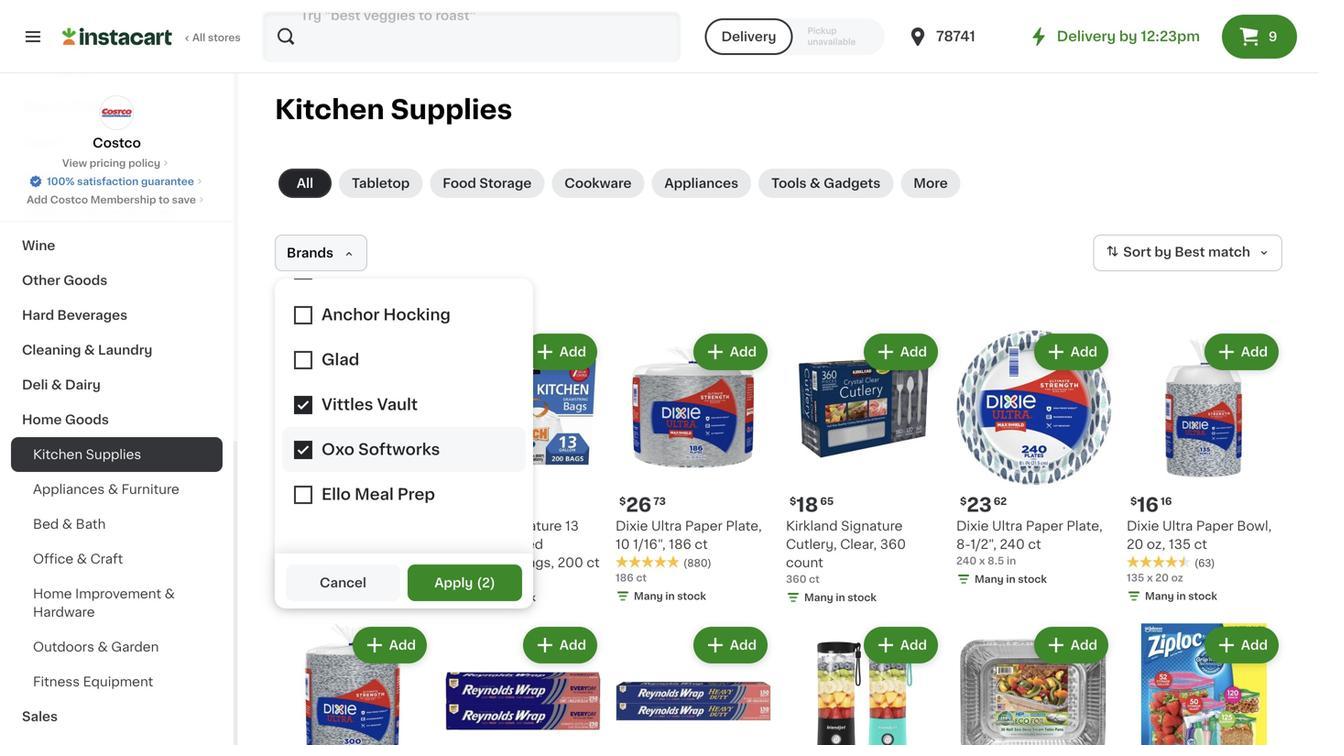 Task type: vqa. For each thing, say whether or not it's contained in the screenshot.
Likely out of stock
no



Task type: describe. For each thing, give the bounding box(es) containing it.
1 vertical spatial 186
[[616, 573, 634, 583]]

delivery for delivery by 12:23pm
[[1058, 30, 1117, 43]]

brands
[[287, 247, 334, 259]]

hard beverages
[[22, 309, 128, 322]]

all for all
[[297, 177, 314, 190]]

0 horizontal spatial costco
[[50, 195, 88, 205]]

view pricing policy link
[[62, 156, 172, 170]]

& for personal
[[69, 204, 80, 217]]

many for kirkland signature flex- tech kitchen bags, 200 x 13 gal
[[293, 593, 322, 603]]

instacart logo image
[[62, 26, 172, 48]]

many for kirkland signature cutlery, clear, 360 count
[[805, 593, 834, 603]]

other
[[22, 274, 60, 287]]

hard beverages link
[[11, 298, 223, 333]]

many for dixie ultra paper plate, 8-1/2", 240 ct
[[975, 574, 1004, 584]]

cancel button
[[286, 565, 401, 601]]

product group containing 16
[[1127, 330, 1283, 607]]

1 vertical spatial 20
[[1156, 573, 1170, 583]]

(
[[477, 577, 482, 589]]

save
[[172, 195, 196, 205]]

all stores
[[192, 33, 241, 43]]

& for bath
[[62, 518, 72, 531]]

in down )
[[495, 593, 505, 603]]

view pricing policy
[[62, 158, 161, 168]]

equipment
[[83, 676, 153, 688]]

stock for dixie ultra paper plate, 8-1/2", 240 ct
[[1019, 574, 1048, 584]]

& for craft
[[77, 553, 87, 566]]

186 inside dixie ultra paper plate, 10 1/16", 186 ct
[[669, 538, 692, 551]]

ultra for 26
[[652, 520, 682, 533]]

appliances & furniture link
[[11, 472, 223, 507]]

hard
[[22, 309, 54, 322]]

0 horizontal spatial 135
[[1127, 573, 1145, 583]]

add costco membership to save link
[[27, 192, 207, 207]]

ct for 240
[[1029, 538, 1042, 551]]

bed & bath link
[[11, 507, 223, 542]]

dixie ultra paper plate, 10 1/16", 186 ct
[[616, 520, 762, 551]]

improvement
[[75, 588, 161, 600]]

$21.14 element
[[445, 493, 601, 517]]

$ 16 16
[[1131, 495, 1173, 515]]

wine link
[[11, 228, 223, 263]]

21
[[285, 495, 307, 515]]

product group containing 26
[[616, 330, 772, 607]]

home improvement & hardware
[[33, 588, 175, 619]]

best seller
[[280, 476, 326, 484]]

9
[[1269, 30, 1278, 43]]

guarantee
[[141, 176, 194, 187]]

oz
[[1172, 573, 1184, 583]]

outdoors & garden link
[[11, 630, 223, 665]]

office
[[33, 553, 74, 566]]

hardware
[[33, 606, 95, 619]]

kirkland signature flex- tech kitchen bags, 200 x 13 gal 200 x 13 gal
[[275, 520, 427, 584]]

kitchen supplies link
[[11, 437, 223, 472]]

200 down "flex-"
[[401, 538, 427, 551]]

8-
[[957, 538, 971, 551]]

kirkland for 21
[[275, 520, 327, 533]]

cleaning & laundry
[[22, 344, 153, 357]]

bowl,
[[1238, 520, 1273, 533]]

in down cancel at the left bottom of page
[[325, 593, 334, 603]]

deli
[[22, 379, 48, 391]]

beverages
[[57, 309, 128, 322]]

$ for 23
[[961, 496, 967, 506]]

count
[[786, 556, 824, 569]]

craft
[[90, 553, 123, 566]]

wine
[[22, 239, 55, 252]]

0 horizontal spatial kitchen supplies
[[33, 448, 141, 461]]

135 inside 'dixie ultra paper bowl, 20 oz, 135 ct'
[[1170, 538, 1192, 551]]

ultra for 16
[[1163, 520, 1194, 533]]

many in stock for kirkland signature 13 gallan scented drawstring bags, 200 ct
[[464, 593, 536, 603]]

all stores link
[[62, 11, 242, 62]]

Best match Sort by field
[[1094, 235, 1283, 271]]

200 left "("
[[445, 574, 466, 584]]

18
[[797, 495, 819, 515]]

furniture
[[122, 483, 180, 496]]

delivery by 12:23pm
[[1058, 30, 1201, 43]]

13 left cancel at the left bottom of page
[[307, 574, 318, 584]]

sales link
[[11, 699, 223, 734]]

flex-
[[395, 520, 427, 533]]

cookware link
[[552, 169, 645, 198]]

cutlery,
[[786, 538, 837, 551]]

health & personal care
[[22, 204, 176, 217]]

paper for dixie ultra paper bowl, 20 oz, 135 ct
[[1197, 520, 1234, 533]]

appliances link
[[652, 169, 752, 198]]

sales
[[22, 710, 58, 723]]

0 vertical spatial 360
[[881, 538, 907, 551]]

health & personal care link
[[11, 193, 223, 228]]

in inside "dixie ultra paper plate, 8-1/2", 240 ct 240 x 8.5 in"
[[1007, 556, 1017, 566]]

delivery by 12:23pm link
[[1028, 26, 1201, 48]]

9 button
[[1223, 15, 1298, 59]]

match
[[1209, 246, 1251, 259]]

apply ( 2 )
[[435, 577, 496, 589]]

electronics link
[[11, 54, 223, 89]]

beer & cider link
[[11, 89, 223, 124]]

kirkland signature 13 gallan scented drawstring bags, 200 ct 200 x 13 gal
[[445, 520, 600, 584]]

stock down (63)
[[1189, 591, 1218, 601]]

ct for 360
[[810, 574, 820, 584]]

dixie for 16
[[1127, 520, 1160, 533]]

135 x 20 oz
[[1127, 573, 1184, 583]]

cleaning & laundry link
[[11, 333, 223, 368]]

8.5
[[988, 556, 1005, 566]]

liquor
[[22, 135, 64, 148]]

stock for kirkland signature cutlery, clear, 360 count
[[848, 593, 877, 603]]

all for all stores
[[192, 33, 206, 43]]

plate, for dixie ultra paper plate, 8-1/2", 240 ct 240 x 8.5 in
[[1067, 520, 1103, 533]]

x
[[275, 556, 284, 569]]

cleaning
[[22, 344, 81, 357]]

x left oz at the bottom right
[[1148, 573, 1154, 583]]

electronics
[[22, 65, 97, 78]]

policy
[[128, 158, 161, 168]]

gal inside kirkland signature 13 gallan scented drawstring bags, 200 ct 200 x 13 gal
[[490, 574, 506, 584]]

cider
[[70, 100, 106, 113]]

food storage link
[[430, 169, 545, 198]]

Search field
[[264, 13, 680, 60]]

bath
[[76, 518, 106, 531]]

$ 23 62
[[961, 495, 1008, 515]]

21 14
[[285, 495, 320, 515]]

delivery button
[[705, 18, 793, 55]]

stock for kirkland signature flex- tech kitchen bags, 200 x 13 gal
[[337, 593, 366, 603]]

x inside kirkland signature 13 gallan scented drawstring bags, 200 ct 200 x 13 gal
[[469, 574, 475, 584]]

deli & dairy
[[22, 379, 101, 391]]

1 vertical spatial supplies
[[86, 448, 141, 461]]

oz,
[[1148, 538, 1166, 551]]

16 inside $ 16 16
[[1161, 496, 1173, 506]]

sort
[[1124, 246, 1152, 259]]

laundry
[[98, 344, 153, 357]]

appliances & furniture
[[33, 483, 180, 496]]

& for dairy
[[51, 379, 62, 391]]

many in stock down (880)
[[634, 591, 707, 601]]

beer & cider
[[22, 100, 106, 113]]

tools & gadgets link
[[759, 169, 894, 198]]

bags, inside kirkland signature flex- tech kitchen bags, 200 x 13 gal 200 x 13 gal
[[362, 538, 398, 551]]

service type group
[[705, 18, 885, 55]]



Task type: locate. For each thing, give the bounding box(es) containing it.
paper goods
[[22, 170, 108, 182]]

signature inside kirkland signature cutlery, clear, 360 count 360 ct
[[842, 520, 903, 533]]

kirkland inside kirkland signature 13 gallan scented drawstring bags, 200 ct 200 x 13 gal
[[445, 520, 497, 533]]

goods for paper goods
[[64, 170, 108, 182]]

product group containing 23
[[957, 330, 1113, 590]]

1 horizontal spatial by
[[1155, 246, 1172, 259]]

bags, inside kirkland signature 13 gallan scented drawstring bags, 200 ct 200 x 13 gal
[[519, 556, 555, 569]]

many in stock down cancel at the left bottom of page
[[293, 593, 366, 603]]

1 horizontal spatial 240
[[1000, 538, 1025, 551]]

& down beverages
[[84, 344, 95, 357]]

100%
[[47, 176, 75, 187]]

x down tech on the left
[[298, 574, 304, 584]]

best match
[[1175, 246, 1251, 259]]

delivery for delivery
[[722, 30, 777, 43]]

0 horizontal spatial delivery
[[722, 30, 777, 43]]

0 vertical spatial all
[[192, 33, 206, 43]]

360
[[881, 538, 907, 551], [786, 574, 807, 584]]

1 horizontal spatial 135
[[1170, 538, 1192, 551]]

add costco membership to save
[[27, 195, 196, 205]]

membership
[[91, 195, 156, 205]]

x inside "dixie ultra paper plate, 8-1/2", 240 ct 240 x 8.5 in"
[[980, 556, 986, 566]]

bags,
[[362, 538, 398, 551], [519, 556, 555, 569]]

by left 12:23pm
[[1120, 30, 1138, 43]]

dixie up 10
[[616, 520, 648, 533]]

kitchen supplies up tabletop
[[275, 97, 513, 123]]

storage
[[480, 177, 532, 190]]

0 horizontal spatial best
[[280, 476, 300, 484]]

many in stock down 8.5
[[975, 574, 1048, 584]]

signature for $
[[842, 520, 903, 533]]

in down 1/16",
[[666, 591, 675, 601]]

$ left '73' in the bottom of the page
[[620, 496, 626, 506]]

office & craft
[[33, 553, 123, 566]]

dixie for 26
[[616, 520, 648, 533]]

20 left oz at the bottom right
[[1156, 573, 1170, 583]]

1 ultra from the left
[[652, 520, 682, 533]]

tabletop
[[352, 177, 410, 190]]

1 signature from the left
[[330, 520, 392, 533]]

2 horizontal spatial ultra
[[1163, 520, 1194, 533]]

ultra inside dixie ultra paper plate, 10 1/16", 186 ct
[[652, 520, 682, 533]]

by
[[1120, 30, 1138, 43], [1155, 246, 1172, 259]]

0 vertical spatial goods
[[64, 170, 108, 182]]

signature
[[330, 520, 392, 533], [501, 520, 562, 533], [842, 520, 903, 533]]

1 vertical spatial appliances
[[33, 483, 105, 496]]

ultra inside "dixie ultra paper plate, 8-1/2", 240 ct 240 x 8.5 in"
[[993, 520, 1023, 533]]

stock down kirkland signature cutlery, clear, 360 count 360 ct
[[848, 593, 877, 603]]

78741 button
[[907, 11, 1017, 62]]

$ for 26
[[620, 496, 626, 506]]

satisfaction
[[77, 176, 139, 187]]

★★★★★
[[616, 556, 680, 568], [616, 556, 680, 568], [1127, 556, 1192, 568], [1127, 556, 1192, 568]]

plate,
[[726, 520, 762, 533], [1067, 520, 1103, 533]]

1 horizontal spatial signature
[[501, 520, 562, 533]]

signature up clear,
[[842, 520, 903, 533]]

2 vertical spatial kitchen
[[309, 538, 359, 551]]

0 vertical spatial supplies
[[391, 97, 513, 123]]

appliances for appliances
[[665, 177, 739, 190]]

in down oz at the bottom right
[[1177, 591, 1187, 601]]

13 left )
[[477, 574, 488, 584]]

$ for 18
[[790, 496, 797, 506]]

1 horizontal spatial plate,
[[1067, 520, 1103, 533]]

13 down the $21.14 'element'
[[566, 520, 579, 533]]

1 vertical spatial all
[[297, 177, 314, 190]]

more link
[[901, 169, 961, 198]]

paper for dixie ultra paper plate, 8-1/2", 240 ct 240 x 8.5 in
[[1026, 520, 1064, 533]]

0 vertical spatial 240
[[1000, 538, 1025, 551]]

best for best match
[[1175, 246, 1206, 259]]

0 horizontal spatial 240
[[957, 556, 977, 566]]

0 vertical spatial kitchen supplies
[[275, 97, 513, 123]]

$ inside $ 18 65
[[790, 496, 797, 506]]

paper
[[22, 170, 61, 182], [685, 520, 723, 533], [1026, 520, 1064, 533], [1197, 520, 1234, 533]]

goods down dairy
[[65, 413, 109, 426]]

plate, for dixie ultra paper plate, 10 1/16", 186 ct
[[726, 520, 762, 533]]

beer
[[22, 100, 53, 113]]

2 plate, from the left
[[1067, 520, 1103, 533]]

bags, down "flex-"
[[362, 538, 398, 551]]

garden
[[111, 641, 159, 654]]

ct inside dixie ultra paper plate, 10 1/16", 186 ct
[[695, 538, 708, 551]]

signature inside kirkland signature flex- tech kitchen bags, 200 x 13 gal 200 x 13 gal
[[330, 520, 392, 533]]

by right sort
[[1155, 246, 1172, 259]]

kirkland signature cutlery, clear, 360 count 360 ct
[[786, 520, 907, 584]]

1 plate, from the left
[[726, 520, 762, 533]]

0 horizontal spatial 16
[[1138, 495, 1160, 515]]

dixie ultra paper bowl, 20 oz, 135 ct
[[1127, 520, 1273, 551]]

& right the improvement
[[165, 588, 175, 600]]

pricing
[[90, 158, 126, 168]]

dixie inside 'dixie ultra paper bowl, 20 oz, 135 ct'
[[1127, 520, 1160, 533]]

delivery inside button
[[722, 30, 777, 43]]

paper for dixie ultra paper plate, 10 1/16", 186 ct
[[685, 520, 723, 533]]

1 horizontal spatial bags,
[[519, 556, 555, 569]]

kirkland inside kirkland signature flex- tech kitchen bags, 200 x 13 gal 200 x 13 gal
[[275, 520, 327, 533]]

dixie
[[616, 520, 648, 533], [957, 520, 989, 533], [1127, 520, 1160, 533]]

23
[[967, 495, 992, 515]]

& right beer
[[56, 100, 67, 113]]

100% satisfaction guarantee button
[[29, 170, 205, 189]]

186 down 10
[[616, 573, 634, 583]]

personal
[[83, 204, 141, 217]]

cookware
[[565, 177, 632, 190]]

240 up 8.5
[[1000, 538, 1025, 551]]

goods down view
[[64, 170, 108, 182]]

135
[[1170, 538, 1192, 551], [1127, 573, 1145, 583]]

ct for 186
[[695, 538, 708, 551]]

in down kirkland signature cutlery, clear, 360 count 360 ct
[[836, 593, 846, 603]]

14
[[308, 496, 320, 506]]

186 up (880)
[[669, 538, 692, 551]]

dixie inside "dixie ultra paper plate, 8-1/2", 240 ct 240 x 8.5 in"
[[957, 520, 989, 533]]

x inside kirkland signature flex- tech kitchen bags, 200 x 13 gal 200 x 13 gal
[[298, 574, 304, 584]]

13
[[566, 520, 579, 533], [287, 556, 301, 569], [307, 574, 318, 584], [477, 574, 488, 584]]

& up bed & bath link
[[108, 483, 118, 496]]

costco
[[93, 137, 141, 149], [50, 195, 88, 205]]

0 horizontal spatial 186
[[616, 573, 634, 583]]

product group
[[275, 330, 431, 609], [445, 330, 601, 609], [616, 330, 772, 607], [786, 330, 942, 609], [957, 330, 1113, 590], [1127, 330, 1283, 607], [275, 623, 431, 745], [445, 623, 601, 745], [616, 623, 772, 745], [786, 623, 942, 745], [957, 623, 1113, 745], [1127, 623, 1283, 745]]

0 horizontal spatial appliances
[[33, 483, 105, 496]]

all up brands
[[297, 177, 314, 190]]

& for gadgets
[[810, 177, 821, 190]]

product group containing 21
[[275, 330, 431, 609]]

240 down 8-
[[957, 556, 977, 566]]

seller
[[302, 476, 326, 484]]

many in stock down )
[[464, 593, 536, 603]]

& right tools
[[810, 177, 821, 190]]

by inside field
[[1155, 246, 1172, 259]]

cancel
[[320, 577, 367, 589]]

0 vertical spatial costco
[[93, 137, 141, 149]]

in down "dixie ultra paper plate, 8-1/2", 240 ct 240 x 8.5 in"
[[1007, 574, 1016, 584]]

many down cancel at the left bottom of page
[[293, 593, 322, 603]]

20 left oz,
[[1127, 538, 1144, 551]]

many down 135 x 20 oz
[[1146, 591, 1175, 601]]

supplies up food
[[391, 97, 513, 123]]

135 right oz,
[[1170, 538, 1192, 551]]

3 dixie from the left
[[1127, 520, 1160, 533]]

135 left oz at the bottom right
[[1127, 573, 1145, 583]]

kitchen
[[275, 97, 385, 123], [33, 448, 83, 461], [309, 538, 359, 551]]

0 vertical spatial 186
[[669, 538, 692, 551]]

signature inside kirkland signature 13 gallan scented drawstring bags, 200 ct 200 x 13 gal
[[501, 520, 562, 533]]

tabletop link
[[339, 169, 423, 198]]

home inside the home improvement & hardware
[[33, 588, 72, 600]]

in right 8.5
[[1007, 556, 1017, 566]]

dairy
[[65, 379, 101, 391]]

gadgets
[[824, 177, 881, 190]]

1 horizontal spatial 20
[[1156, 573, 1170, 583]]

costco down 100% at the left of the page
[[50, 195, 88, 205]]

2
[[482, 577, 490, 589]]

all left stores
[[192, 33, 206, 43]]

in
[[1007, 556, 1017, 566], [1007, 574, 1016, 584], [666, 591, 675, 601], [1177, 591, 1187, 601], [325, 593, 334, 603], [495, 593, 505, 603], [836, 593, 846, 603]]

appliances up bed & bath on the bottom left
[[33, 483, 105, 496]]

0 horizontal spatial plate,
[[726, 520, 762, 533]]

food
[[443, 177, 477, 190]]

& inside "link"
[[69, 204, 80, 217]]

stock for kirkland signature 13 gallan scented drawstring bags, 200 ct
[[507, 593, 536, 603]]

& for furniture
[[108, 483, 118, 496]]

by for sort
[[1155, 246, 1172, 259]]

1 horizontal spatial kirkland
[[445, 520, 497, 533]]

kirkland up cutlery,
[[786, 520, 838, 533]]

0 vertical spatial 135
[[1170, 538, 1192, 551]]

home down deli
[[22, 413, 62, 426]]

0 horizontal spatial 20
[[1127, 538, 1144, 551]]

home improvement & hardware link
[[11, 577, 223, 630]]

best left seller
[[280, 476, 300, 484]]

many in stock for dixie ultra paper plate, 8-1/2", 240 ct
[[975, 574, 1048, 584]]

kitchen up all link
[[275, 97, 385, 123]]

0 horizontal spatial bags,
[[362, 538, 398, 551]]

3 kirkland from the left
[[786, 520, 838, 533]]

0 horizontal spatial by
[[1120, 30, 1138, 43]]

3 $ from the left
[[961, 496, 967, 506]]

200 down x
[[275, 574, 296, 584]]

dixie ultra paper plate, 8-1/2", 240 ct 240 x 8.5 in
[[957, 520, 1103, 566]]

ultra up 1/16",
[[652, 520, 682, 533]]

1 vertical spatial kitchen supplies
[[33, 448, 141, 461]]

kirkland for $
[[786, 520, 838, 533]]

& left garden at left bottom
[[98, 641, 108, 654]]

fitness
[[33, 676, 80, 688]]

1 horizontal spatial appliances
[[665, 177, 739, 190]]

$ left 62
[[961, 496, 967, 506]]

tech
[[275, 538, 306, 551]]

1 vertical spatial best
[[280, 476, 300, 484]]

many down the 186 ct on the bottom of the page
[[634, 591, 663, 601]]

kitchen down 'home goods'
[[33, 448, 83, 461]]

office & craft link
[[11, 542, 223, 577]]

200
[[401, 538, 427, 551], [558, 556, 584, 569], [275, 574, 296, 584], [445, 574, 466, 584]]

x left 8.5
[[980, 556, 986, 566]]

many in stock down oz at the bottom right
[[1146, 591, 1218, 601]]

gallan
[[445, 538, 486, 551]]

1 horizontal spatial best
[[1175, 246, 1206, 259]]

26
[[626, 495, 652, 515]]

16
[[1138, 495, 1160, 515], [1161, 496, 1173, 506]]

many down count
[[805, 593, 834, 603]]

ultra down 62
[[993, 520, 1023, 533]]

goods up beverages
[[64, 274, 108, 287]]

many for kirkland signature 13 gallan scented drawstring bags, 200 ct
[[464, 593, 493, 603]]

delivery
[[1058, 30, 1117, 43], [722, 30, 777, 43]]

kirkland inside kirkland signature cutlery, clear, 360 count 360 ct
[[786, 520, 838, 533]]

$ left 65
[[790, 496, 797, 506]]

0 horizontal spatial signature
[[330, 520, 392, 533]]

1 horizontal spatial delivery
[[1058, 30, 1117, 43]]

appliances left tools
[[665, 177, 739, 190]]

(63)
[[1195, 558, 1216, 568]]

$ for 16
[[1131, 496, 1138, 506]]

x left "("
[[469, 574, 475, 584]]

signature down the $21.14 'element'
[[501, 520, 562, 533]]

many down "("
[[464, 593, 493, 603]]

2 dixie from the left
[[957, 520, 989, 533]]

home for home goods
[[22, 413, 62, 426]]

best inside field
[[1175, 246, 1206, 259]]

$ inside $ 26 73
[[620, 496, 626, 506]]

1/16",
[[634, 538, 666, 551]]

signature left "flex-"
[[330, 520, 392, 533]]

many in stock for kirkland signature flex- tech kitchen bags, 200 x 13 gal
[[293, 593, 366, 603]]

1 horizontal spatial costco
[[93, 137, 141, 149]]

& for laundry
[[84, 344, 95, 357]]

& left craft
[[77, 553, 87, 566]]

0 vertical spatial kitchen
[[275, 97, 385, 123]]

& right deli
[[51, 379, 62, 391]]

0 horizontal spatial 360
[[786, 574, 807, 584]]

kitchen supplies up appliances & furniture
[[33, 448, 141, 461]]

1 horizontal spatial all
[[297, 177, 314, 190]]

1 horizontal spatial kitchen supplies
[[275, 97, 513, 123]]

200 down the $21.14 'element'
[[558, 556, 584, 569]]

stock down cancel at the left bottom of page
[[337, 593, 366, 603]]

& for cider
[[56, 100, 67, 113]]

0 vertical spatial by
[[1120, 30, 1138, 43]]

paper inside "dixie ultra paper plate, 8-1/2", 240 ct 240 x 8.5 in"
[[1026, 520, 1064, 533]]

$ inside $ 16 16
[[1131, 496, 1138, 506]]

dixie up oz,
[[1127, 520, 1160, 533]]

$ 26 73
[[620, 495, 666, 515]]

ct inside kirkland signature 13 gallan scented drawstring bags, 200 ct 200 x 13 gal
[[587, 556, 600, 569]]

0 vertical spatial bags,
[[362, 538, 398, 551]]

3 ultra from the left
[[1163, 520, 1194, 533]]

1 vertical spatial home
[[33, 588, 72, 600]]

1 kirkland from the left
[[275, 520, 327, 533]]

100% satisfaction guarantee
[[47, 176, 194, 187]]

paper inside dixie ultra paper plate, 10 1/16", 186 ct
[[685, 520, 723, 533]]

costco link
[[93, 95, 141, 152]]

deli & dairy link
[[11, 368, 223, 402]]

stock down (880)
[[678, 591, 707, 601]]

kitchen up cancel at the left bottom of page
[[309, 538, 359, 551]]

& for garden
[[98, 641, 108, 654]]

1 dixie from the left
[[616, 520, 648, 533]]

1 vertical spatial kitchen
[[33, 448, 83, 461]]

home for home improvement & hardware
[[33, 588, 72, 600]]

product group containing 18
[[786, 330, 942, 609]]

& inside the home improvement & hardware
[[165, 588, 175, 600]]

2 ultra from the left
[[993, 520, 1023, 533]]

goods for other goods
[[64, 274, 108, 287]]

1 vertical spatial bags,
[[519, 556, 555, 569]]

1 horizontal spatial dixie
[[957, 520, 989, 533]]

0 horizontal spatial kirkland
[[275, 520, 327, 533]]

1 horizontal spatial 360
[[881, 538, 907, 551]]

outdoors
[[33, 641, 94, 654]]

2 horizontal spatial dixie
[[1127, 520, 1160, 533]]

view
[[62, 158, 87, 168]]

1 horizontal spatial ultra
[[993, 520, 1023, 533]]

3 signature from the left
[[842, 520, 903, 533]]

13 right x
[[287, 556, 301, 569]]

stock down kirkland signature 13 gallan scented drawstring bags, 200 ct 200 x 13 gal at the left bottom
[[507, 593, 536, 603]]

appliances for appliances & furniture
[[33, 483, 105, 496]]

plate, inside dixie ultra paper plate, 10 1/16", 186 ct
[[726, 520, 762, 533]]

costco up view pricing policy link
[[93, 137, 141, 149]]

kirkland up 'gallan' in the left bottom of the page
[[445, 520, 497, 533]]

many in stock for kirkland signature cutlery, clear, 360 count
[[805, 593, 877, 603]]

186
[[669, 538, 692, 551], [616, 573, 634, 583]]

0 vertical spatial home
[[22, 413, 62, 426]]

many in stock down kirkland signature cutlery, clear, 360 count 360 ct
[[805, 593, 877, 603]]

dixie inside dixie ultra paper plate, 10 1/16", 186 ct
[[616, 520, 648, 533]]

$ up 'dixie ultra paper bowl, 20 oz, 135 ct' at the bottom right of page
[[1131, 496, 1138, 506]]

0 vertical spatial best
[[1175, 246, 1206, 259]]

2 vertical spatial goods
[[65, 413, 109, 426]]

by for delivery
[[1120, 30, 1138, 43]]

None search field
[[262, 11, 681, 62]]

2 $ from the left
[[790, 496, 797, 506]]

ultra inside 'dixie ultra paper bowl, 20 oz, 135 ct'
[[1163, 520, 1194, 533]]

(880)
[[684, 558, 712, 568]]

20 inside 'dixie ultra paper bowl, 20 oz, 135 ct'
[[1127, 538, 1144, 551]]

12:23pm
[[1142, 30, 1201, 43]]

0 horizontal spatial dixie
[[616, 520, 648, 533]]

1 vertical spatial 240
[[957, 556, 977, 566]]

360 down count
[[786, 574, 807, 584]]

1 horizontal spatial supplies
[[391, 97, 513, 123]]

0 horizontal spatial ultra
[[652, 520, 682, 533]]

4 $ from the left
[[1131, 496, 1138, 506]]

0 horizontal spatial all
[[192, 33, 206, 43]]

1 vertical spatial costco
[[50, 195, 88, 205]]

1/2",
[[971, 538, 997, 551]]

2 signature from the left
[[501, 520, 562, 533]]

home up hardware
[[33, 588, 72, 600]]

1 horizontal spatial 16
[[1161, 496, 1173, 506]]

apply
[[435, 577, 473, 589]]

bags, down scented
[[519, 556, 555, 569]]

goods
[[64, 170, 108, 182], [64, 274, 108, 287], [65, 413, 109, 426]]

360 right clear,
[[881, 538, 907, 551]]

1 vertical spatial goods
[[64, 274, 108, 287]]

0 vertical spatial 20
[[1127, 538, 1144, 551]]

1 vertical spatial by
[[1155, 246, 1172, 259]]

paper goods link
[[11, 159, 223, 193]]

1 vertical spatial 360
[[786, 574, 807, 584]]

ct for 135
[[1195, 538, 1208, 551]]

$ inside $ 23 62
[[961, 496, 967, 506]]

to
[[159, 195, 170, 205]]

dixie up 8-
[[957, 520, 989, 533]]

goods for home goods
[[65, 413, 109, 426]]

best left match
[[1175, 246, 1206, 259]]

kitchen supplies
[[275, 97, 513, 123], [33, 448, 141, 461]]

2 kirkland from the left
[[445, 520, 497, 533]]

x
[[980, 556, 986, 566], [1148, 573, 1154, 583], [298, 574, 304, 584], [469, 574, 475, 584]]

best for best seller
[[280, 476, 300, 484]]

ultra up oz,
[[1163, 520, 1194, 533]]

stock down "dixie ultra paper plate, 8-1/2", 240 ct 240 x 8.5 in"
[[1019, 574, 1048, 584]]

paper inside 'dixie ultra paper bowl, 20 oz, 135 ct'
[[1197, 520, 1234, 533]]

2 horizontal spatial signature
[[842, 520, 903, 533]]

supplies down home goods link
[[86, 448, 141, 461]]

plate, inside "dixie ultra paper plate, 8-1/2", 240 ct 240 x 8.5 in"
[[1067, 520, 1103, 533]]

ct inside "dixie ultra paper plate, 8-1/2", 240 ct 240 x 8.5 in"
[[1029, 538, 1042, 551]]

ct inside 'dixie ultra paper bowl, 20 oz, 135 ct'
[[1195, 538, 1208, 551]]

signature for 21
[[330, 520, 392, 533]]

many down 8.5
[[975, 574, 1004, 584]]

1 horizontal spatial 186
[[669, 538, 692, 551]]

kitchen inside kirkland signature flex- tech kitchen bags, 200 x 13 gal 200 x 13 gal
[[309, 538, 359, 551]]

0 vertical spatial appliances
[[665, 177, 739, 190]]

& right bed
[[62, 518, 72, 531]]

& right health
[[69, 204, 80, 217]]

1 vertical spatial 135
[[1127, 573, 1145, 583]]

food storage
[[443, 177, 532, 190]]

186 ct
[[616, 573, 647, 583]]

home goods link
[[11, 402, 223, 437]]

ct inside kirkland signature cutlery, clear, 360 count 360 ct
[[810, 574, 820, 584]]

0 horizontal spatial supplies
[[86, 448, 141, 461]]

2 horizontal spatial kirkland
[[786, 520, 838, 533]]

1 $ from the left
[[620, 496, 626, 506]]

costco logo image
[[99, 95, 134, 130]]

more
[[914, 177, 948, 190]]

kirkland up tech on the left
[[275, 520, 327, 533]]



